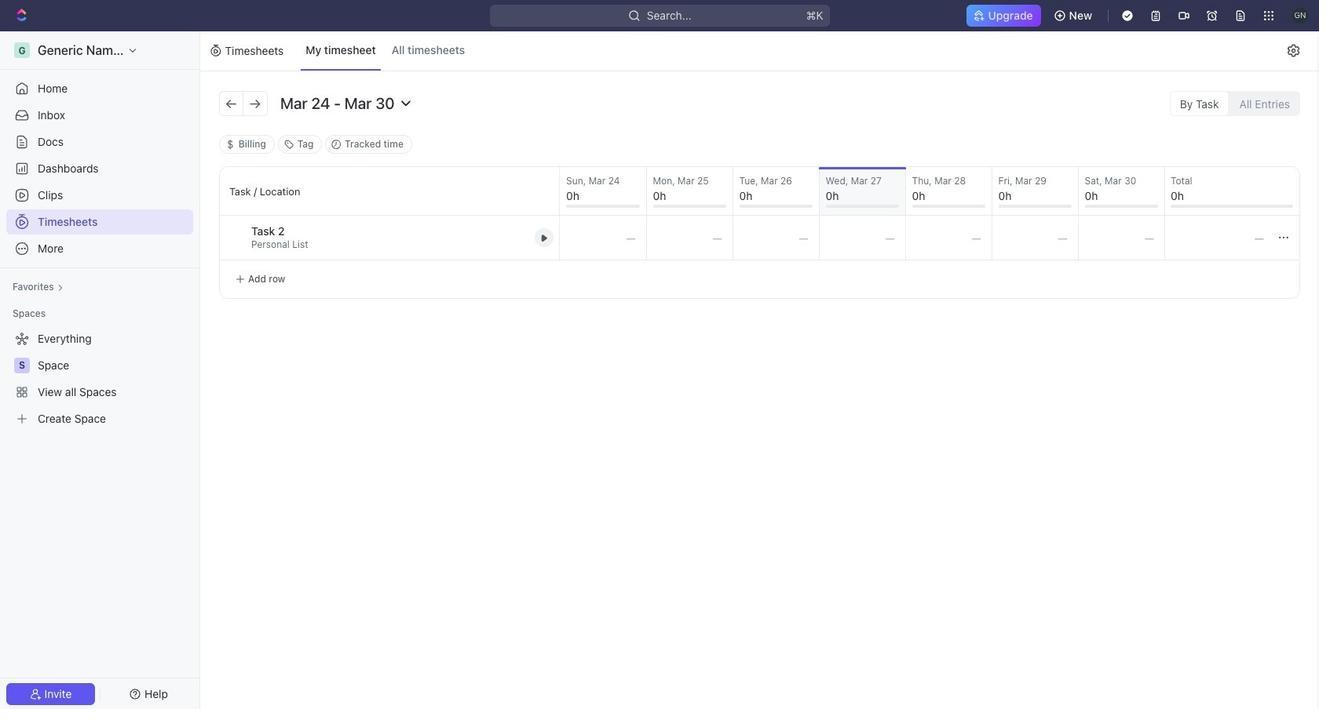 Task type: locate. For each thing, give the bounding box(es) containing it.
tree
[[6, 327, 193, 432]]

0 horizontal spatial — text field
[[560, 216, 646, 260]]

3 — text field from the left
[[906, 216, 991, 260]]

— text field
[[647, 216, 732, 260], [819, 216, 905, 260], [906, 216, 991, 260], [992, 216, 1078, 260], [1078, 216, 1164, 260], [1164, 216, 1274, 260]]

6 — text field from the left
[[1164, 216, 1274, 260]]

— text field
[[560, 216, 646, 260], [733, 216, 819, 260]]

space, , element
[[14, 358, 30, 374]]

1 horizontal spatial — text field
[[733, 216, 819, 260]]



Task type: vqa. For each thing, say whether or not it's contained in the screenshot.
second — text field from the right
yes



Task type: describe. For each thing, give the bounding box(es) containing it.
generic name's workspace, , element
[[14, 42, 30, 58]]

sidebar navigation
[[0, 31, 203, 710]]

2 — text field from the left
[[819, 216, 905, 260]]

tree inside the sidebar "navigation"
[[6, 327, 193, 432]]

1 — text field from the left
[[647, 216, 732, 260]]

5 — text field from the left
[[1078, 216, 1164, 260]]

4 — text field from the left
[[992, 216, 1078, 260]]

1 — text field from the left
[[560, 216, 646, 260]]

2 — text field from the left
[[733, 216, 819, 260]]



